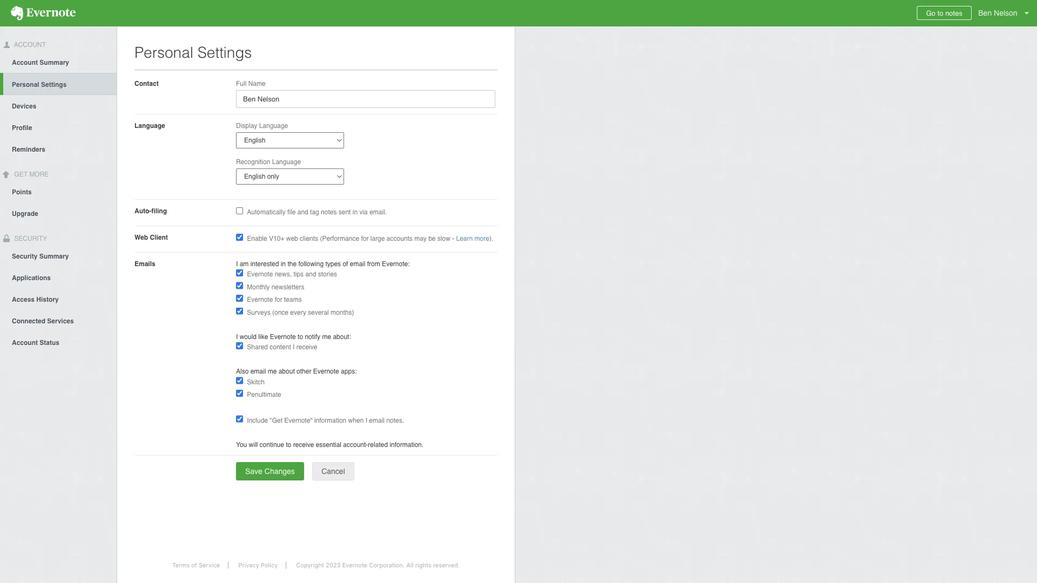 Task type: locate. For each thing, give the bounding box(es) containing it.
personal settings
[[135, 44, 252, 61], [12, 81, 67, 88]]

service
[[199, 562, 220, 569]]

1 horizontal spatial settings
[[198, 44, 252, 61]]

2 vertical spatial email
[[369, 417, 385, 424]]

Penultimate checkbox
[[236, 390, 243, 397]]

security up security summary
[[12, 235, 47, 242]]

1 vertical spatial of
[[191, 562, 197, 569]]

for left large at the top left
[[361, 235, 369, 243]]

large
[[370, 235, 385, 243]]

would
[[240, 333, 257, 341]]

language down contact
[[135, 122, 165, 129]]

account-
[[343, 441, 368, 449]]

evernote news, tips and stories
[[247, 271, 337, 278]]

1 vertical spatial security
[[12, 252, 37, 260]]

0 horizontal spatial for
[[275, 296, 282, 304]]

1 vertical spatial summary
[[39, 252, 69, 260]]

newsletters
[[272, 283, 304, 291]]

language for recognition
[[272, 158, 301, 166]]

notes
[[945, 9, 963, 17], [321, 209, 337, 216]]

points link
[[0, 181, 117, 202]]

tips
[[294, 271, 304, 278]]

account
[[12, 41, 46, 49], [12, 59, 38, 66], [12, 339, 38, 346]]

following
[[298, 260, 324, 268]]

recognition language
[[236, 158, 301, 166]]

1 horizontal spatial me
[[322, 333, 331, 341]]

i
[[236, 260, 238, 268], [236, 333, 238, 341], [293, 344, 295, 351], [366, 417, 367, 424]]

1 vertical spatial personal settings
[[12, 81, 67, 88]]

i right when
[[366, 417, 367, 424]]

1 horizontal spatial personal settings
[[135, 44, 252, 61]]

0 horizontal spatial to
[[286, 441, 291, 449]]

0 horizontal spatial settings
[[41, 81, 67, 88]]

).
[[489, 235, 493, 243]]

reminders link
[[0, 138, 117, 160]]

0 vertical spatial security
[[12, 235, 47, 242]]

1 horizontal spatial email
[[350, 260, 365, 268]]

1 horizontal spatial personal
[[135, 44, 193, 61]]

notes.
[[386, 417, 404, 424]]

2 vertical spatial account
[[12, 339, 38, 346]]

summary up personal settings link
[[40, 59, 69, 66]]

skitch
[[247, 378, 265, 386]]

0 horizontal spatial notes
[[321, 209, 337, 216]]

1 vertical spatial settings
[[41, 81, 67, 88]]

and down following
[[305, 271, 316, 278]]

None submit
[[236, 462, 304, 481]]

language right display at top
[[259, 122, 288, 129]]

summary
[[40, 59, 69, 66], [39, 252, 69, 260]]

0 vertical spatial and
[[297, 209, 308, 216]]

name
[[248, 80, 266, 87]]

related
[[368, 441, 388, 449]]

privacy policy
[[238, 562, 278, 569]]

personal up devices
[[12, 81, 39, 88]]

0 vertical spatial personal
[[135, 44, 193, 61]]

for up (once
[[275, 296, 282, 304]]

evernote up surveys
[[247, 296, 273, 304]]

of right types
[[343, 260, 348, 268]]

in left the the
[[281, 260, 286, 268]]

summary up applications link
[[39, 252, 69, 260]]

learn
[[456, 235, 473, 243]]

security up applications
[[12, 252, 37, 260]]

settings up devices link
[[41, 81, 67, 88]]

continue
[[260, 441, 284, 449]]

1 vertical spatial email
[[250, 368, 266, 375]]

notes right go
[[945, 9, 963, 17]]

apps:
[[341, 368, 357, 375]]

1 horizontal spatial of
[[343, 260, 348, 268]]

clients
[[300, 235, 318, 243]]

0 vertical spatial to
[[938, 9, 943, 17]]

may
[[414, 235, 427, 243]]

0 vertical spatial account
[[12, 41, 46, 49]]

settings up full
[[198, 44, 252, 61]]

services
[[47, 317, 74, 325]]

get
[[14, 171, 27, 178]]

0 vertical spatial settings
[[198, 44, 252, 61]]

surveys
[[247, 309, 270, 316]]

0 horizontal spatial of
[[191, 562, 197, 569]]

to right continue on the left of page
[[286, 441, 291, 449]]

receive down notify
[[296, 344, 317, 351]]

information
[[314, 417, 346, 424]]

teams
[[284, 296, 302, 304]]

1 vertical spatial to
[[298, 333, 303, 341]]

0 vertical spatial notes
[[945, 9, 963, 17]]

1 horizontal spatial for
[[361, 235, 369, 243]]

None button
[[312, 462, 354, 481]]

account up personal settings link
[[12, 59, 38, 66]]

settings
[[198, 44, 252, 61], [41, 81, 67, 88]]

and right the file
[[297, 209, 308, 216]]

email up skitch
[[250, 368, 266, 375]]

be
[[428, 235, 436, 243]]

account for account status
[[12, 339, 38, 346]]

evernote right other
[[313, 368, 339, 375]]

several
[[308, 309, 329, 316]]

in left via
[[353, 209, 358, 216]]

account status
[[12, 339, 59, 346]]

account down connected
[[12, 339, 38, 346]]

notes right tag in the top of the page
[[321, 209, 337, 216]]

Automatically file and tag notes sent in via email. checkbox
[[236, 207, 243, 214]]

via
[[359, 209, 368, 216]]

0 horizontal spatial email
[[250, 368, 266, 375]]

other
[[297, 368, 311, 375]]

1 horizontal spatial to
[[298, 333, 303, 341]]

1 vertical spatial notes
[[321, 209, 337, 216]]

email left the "notes."
[[369, 417, 385, 424]]

i down i would like evernote to notify me about:
[[293, 344, 295, 351]]

devices
[[12, 103, 36, 110]]

status
[[40, 339, 59, 346]]

terms
[[172, 562, 190, 569]]

connected
[[12, 317, 45, 325]]

email.
[[370, 209, 387, 216]]

client
[[150, 234, 168, 241]]

0 horizontal spatial personal
[[12, 81, 39, 88]]

recognition
[[236, 158, 270, 166]]

full name
[[236, 80, 266, 87]]

0 vertical spatial in
[[353, 209, 358, 216]]

information.
[[390, 441, 424, 449]]

rights
[[415, 562, 431, 569]]

personal up contact
[[135, 44, 193, 61]]

to left notify
[[298, 333, 303, 341]]

access history
[[12, 296, 59, 303]]

None checkbox
[[236, 234, 243, 241]]

1 vertical spatial account
[[12, 59, 38, 66]]

0 vertical spatial email
[[350, 260, 365, 268]]

will
[[249, 441, 258, 449]]

0 vertical spatial summary
[[40, 59, 69, 66]]

evernote right 2023
[[342, 562, 367, 569]]

2 horizontal spatial email
[[369, 417, 385, 424]]

0 horizontal spatial in
[[281, 260, 286, 268]]

1 horizontal spatial notes
[[945, 9, 963, 17]]

Surveys (once every several months) checkbox
[[236, 308, 243, 315]]

me left about
[[268, 368, 277, 375]]

monthly
[[247, 283, 270, 291]]

evernote
[[247, 271, 273, 278], [247, 296, 273, 304], [270, 333, 296, 341], [313, 368, 339, 375], [342, 562, 367, 569]]

to right go
[[938, 9, 943, 17]]

display
[[236, 122, 257, 129]]

0 vertical spatial of
[[343, 260, 348, 268]]

interested
[[250, 260, 279, 268]]

1 vertical spatial personal
[[12, 81, 39, 88]]

email
[[350, 260, 365, 268], [250, 368, 266, 375], [369, 417, 385, 424]]

in
[[353, 209, 358, 216], [281, 260, 286, 268]]

email left from
[[350, 260, 365, 268]]

Evernote for teams checkbox
[[236, 295, 243, 302]]

and
[[297, 209, 308, 216], [305, 271, 316, 278]]

0 horizontal spatial me
[[268, 368, 277, 375]]

ben nelson
[[978, 9, 1018, 17]]

(performance
[[320, 235, 359, 243]]

also
[[236, 368, 249, 375]]

account up the account summary
[[12, 41, 46, 49]]

summary for account summary
[[40, 59, 69, 66]]

0 vertical spatial me
[[322, 333, 331, 341]]

0 horizontal spatial personal settings
[[12, 81, 67, 88]]

of right terms
[[191, 562, 197, 569]]

penultimate
[[247, 391, 281, 399]]

1 horizontal spatial in
[[353, 209, 358, 216]]

1 vertical spatial receive
[[293, 441, 314, 449]]

1 vertical spatial me
[[268, 368, 277, 375]]

i would like evernote to notify me about:
[[236, 333, 351, 341]]

receive down evernote"
[[293, 441, 314, 449]]

shared
[[247, 344, 268, 351]]

language for display
[[259, 122, 288, 129]]

me right notify
[[322, 333, 331, 341]]

language right recognition
[[272, 158, 301, 166]]

copyright 2023 evernote corporation. all rights reserved.
[[296, 562, 460, 569]]



Task type: describe. For each thing, give the bounding box(es) containing it.
web
[[286, 235, 298, 243]]

ben nelson link
[[976, 0, 1037, 26]]

security for security summary
[[12, 252, 37, 260]]

v10+
[[269, 235, 284, 243]]

about
[[279, 368, 295, 375]]

filing
[[151, 207, 167, 215]]

i up shared content i receive checkbox at bottom left
[[236, 333, 238, 341]]

2 horizontal spatial to
[[938, 9, 943, 17]]

access
[[12, 296, 35, 303]]

months)
[[331, 309, 354, 316]]

upgrade link
[[0, 202, 117, 224]]

you
[[236, 441, 247, 449]]

contact
[[135, 80, 159, 87]]

history
[[36, 296, 59, 303]]

when
[[348, 417, 364, 424]]

the
[[288, 260, 297, 268]]

0 vertical spatial personal settings
[[135, 44, 252, 61]]

personal settings inside personal settings link
[[12, 81, 67, 88]]

applications
[[12, 274, 51, 282]]

Skitch checkbox
[[236, 377, 243, 384]]

0 vertical spatial receive
[[296, 344, 317, 351]]

monthly newsletters
[[247, 283, 304, 291]]

-
[[452, 235, 454, 243]]

account summary
[[12, 59, 69, 66]]

copyright
[[296, 562, 324, 569]]

shared content i receive
[[247, 344, 317, 351]]

auto-filing
[[135, 207, 167, 215]]

summary for security summary
[[39, 252, 69, 260]]

Evernote news, tips and stories checkbox
[[236, 270, 243, 277]]

Full Name text field
[[236, 90, 495, 108]]

also email me about other evernote apps:
[[236, 368, 357, 375]]

security summary link
[[0, 245, 117, 267]]

1 vertical spatial for
[[275, 296, 282, 304]]

types
[[325, 260, 341, 268]]

corporation.
[[369, 562, 405, 569]]

ben
[[978, 9, 992, 17]]

all
[[406, 562, 414, 569]]

from
[[367, 260, 380, 268]]

terms of service
[[172, 562, 220, 569]]

applications link
[[0, 267, 117, 288]]

account for account summary
[[12, 59, 38, 66]]

0 vertical spatial for
[[361, 235, 369, 243]]

i left am
[[236, 260, 238, 268]]

automatically
[[247, 209, 286, 216]]

2023
[[326, 562, 341, 569]]

Shared content I receive checkbox
[[236, 342, 243, 349]]

more
[[29, 171, 49, 178]]

Include "Get Evernote" information when I email notes. checkbox
[[236, 416, 243, 423]]

account summary link
[[0, 51, 117, 73]]

account for account
[[12, 41, 46, 49]]

automatically file and tag notes sent in via email.
[[247, 209, 387, 216]]

reminders
[[12, 146, 45, 153]]

file
[[287, 209, 296, 216]]

security for security
[[12, 235, 47, 242]]

evernote:
[[382, 260, 410, 268]]

evernote for teams
[[247, 296, 302, 304]]

profile
[[12, 124, 32, 132]]

devices link
[[0, 95, 117, 117]]

security summary
[[12, 252, 69, 260]]

profile link
[[0, 117, 117, 138]]

auto-
[[135, 207, 151, 215]]

connected services link
[[0, 310, 117, 331]]

display language
[[236, 122, 288, 129]]

personal settings link
[[3, 73, 117, 95]]

content
[[270, 344, 291, 351]]

get more
[[12, 171, 49, 178]]

evernote"
[[284, 417, 313, 424]]

include
[[247, 417, 268, 424]]

notify
[[305, 333, 320, 341]]

enable
[[247, 235, 267, 243]]

2 vertical spatial to
[[286, 441, 291, 449]]

go to notes link
[[917, 6, 972, 20]]

terms of service link
[[164, 562, 229, 569]]

1 vertical spatial in
[[281, 260, 286, 268]]

go to notes
[[926, 9, 963, 17]]

Monthly newsletters checkbox
[[236, 282, 243, 289]]

evernote up shared content i receive
[[270, 333, 296, 341]]

more
[[475, 235, 489, 243]]

tag
[[310, 209, 319, 216]]

web client
[[135, 234, 168, 241]]

policy
[[261, 562, 278, 569]]

surveys (once every several months)
[[247, 309, 354, 316]]

evernote image
[[0, 6, 86, 21]]

evernote down interested
[[247, 271, 273, 278]]

every
[[290, 309, 306, 316]]

enable v10+ web clients (performance for large accounts may be slow - learn more ).
[[247, 235, 493, 243]]

essential
[[316, 441, 341, 449]]

about:
[[333, 333, 351, 341]]

1 vertical spatial and
[[305, 271, 316, 278]]

you will continue to receive essential account-related information.
[[236, 441, 424, 449]]



Task type: vqa. For each thing, say whether or not it's contained in the screenshot.
left in
yes



